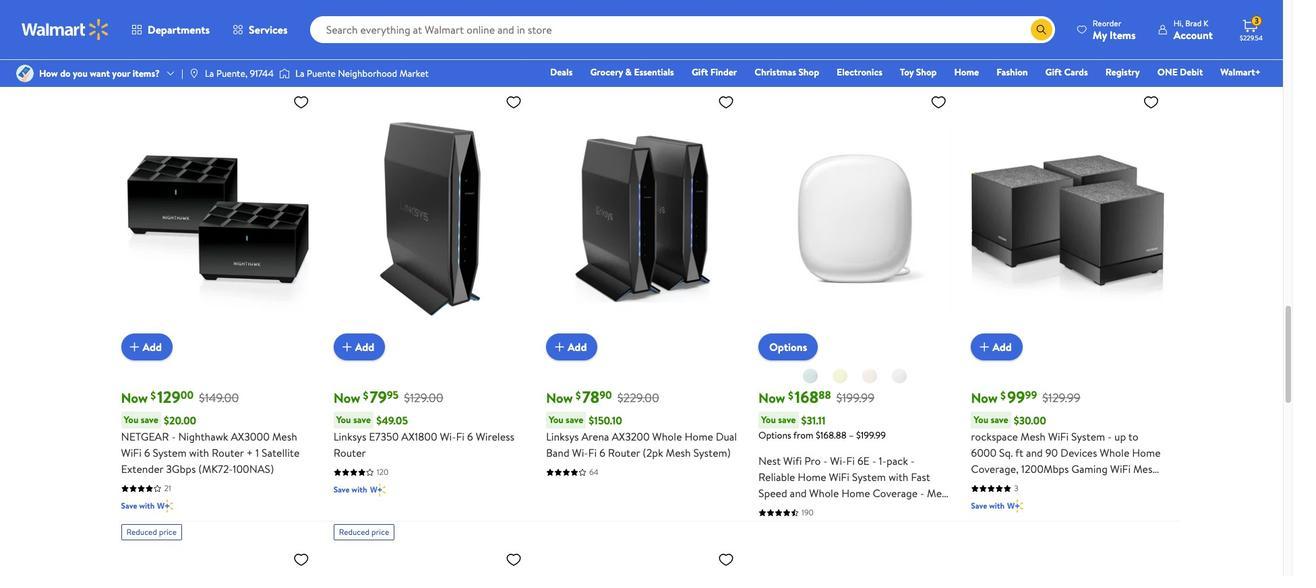 Task type: vqa. For each thing, say whether or not it's contained in the screenshot.
You corresponding to 99
yes



Task type: describe. For each thing, give the bounding box(es) containing it.
$ for 129
[[151, 389, 156, 404]]

fog image
[[802, 368, 819, 384]]

one debit link
[[1152, 65, 1210, 80]]

options inside you save $31.11 options from $168.88 – $199.99
[[759, 429, 792, 443]]

linksys for router
[[334, 430, 367, 445]]

$229.54
[[1240, 33, 1263, 42]]

21
[[164, 483, 171, 494]]

00
[[181, 388, 194, 403]]

you for 129
[[124, 414, 139, 427]]

100nas)
[[233, 462, 274, 477]]

mesh inside nest wifi pro - wi-fi 6e - 1-pack - reliable home wifi system with fast speed  and whole home coverage - mesh wi-fi router - snow
[[927, 486, 952, 501]]

speed
[[759, 486, 788, 501]]

- right pack
[[911, 454, 915, 469]]

wifi inside you save $20.00 netgear - nighthawk ax3000 mesh wifi 6 system with router + 1 satellite extender 3gbps (mk72-100nas)
[[121, 446, 142, 461]]

- right pro
[[824, 454, 828, 469]]

$30.00
[[1014, 413, 1047, 428]]

shipping,
[[139, 44, 170, 55]]

 image for how
[[16, 65, 34, 82]]

wifi down 1200mbps
[[1017, 478, 1038, 493]]

satellite
[[262, 446, 300, 461]]

my
[[1093, 27, 1108, 42]]

whole inside you save $150.10 linksys arena ax3200 whole home dual band wi-fi 6  router (2pk mesh system)
[[653, 430, 682, 445]]

2 horizontal spatial reduced
[[977, 69, 1008, 80]]

coverage,
[[971, 462, 1019, 477]]

how
[[39, 67, 58, 80]]

linksys for wi-
[[546, 430, 579, 445]]

gift for gift finder
[[692, 65, 708, 79]]

79
[[370, 386, 387, 409]]

wi- inside you save $150.10 linksys arena ax3200 whole home dual band wi-fi 6  router (2pk mesh system)
[[572, 446, 588, 461]]

departments
[[148, 22, 210, 37]]

brad
[[1186, 17, 1202, 29]]

save for 79
[[353, 414, 371, 427]]

add to favorites list, ax1800 wifi 6 router - 1.8gb routers for wireless internet, gaming router, internet routers, wifi 6 router, wireless router, ofdma, mu-mimo, gigabit wan/lan ports, wps, ipv6, 4k video streaming image
[[293, 552, 309, 569]]

add to favorites list, tri-band mesh wifi system, rockspace ac2100 mesh router up to 6000 sq. ft and 100+ devices, 2.1gbps whole-home coverage, adapters router & extender replacement, mesh wifi network (3 pack) image
[[506, 552, 522, 569]]

3 $229.54
[[1240, 15, 1263, 42]]

grocery & essentials
[[590, 65, 674, 79]]

129
[[157, 386, 181, 409]]

(3
[[1105, 478, 1115, 493]]

- right 190
[[821, 503, 825, 517]]

walmart+
[[1221, 65, 1261, 79]]

 image for la
[[279, 67, 290, 80]]

now for 129
[[121, 389, 148, 407]]

1200mbps
[[1022, 462, 1069, 477]]

save for 168
[[779, 414, 796, 427]]

you save $20.00 netgear - nighthawk ax3000 mesh wifi 6 system with router + 1 satellite extender 3gbps (mk72-100nas)
[[121, 413, 300, 477]]

system inside nest wifi pro - wi-fi 6e - 1-pack - reliable home wifi system with fast speed  and whole home coverage - mesh wi-fi router - snow
[[852, 470, 886, 485]]

router inside you save $30.00 rockspace mesh wifi system - up to 6000 sq. ft and 90 devices whole home coverage, 1200mbps gaming wifi mesh network, wifi router mesh, (3 pack)
[[1040, 478, 1073, 493]]

reliable
[[759, 470, 796, 485]]

you inside you save $150.10 linksys arena ax3200 whole home dual band wi-fi 6  router (2pk mesh system)
[[549, 414, 564, 427]]

wi- inside "you save $49.05 linksys e7350 ax1800 wi-fi 6 wireless router"
[[440, 430, 456, 445]]

walmart image
[[22, 19, 109, 40]]

91744
[[250, 67, 274, 80]]

you for 168
[[762, 414, 776, 427]]

with inside you save $20.00 netgear - nighthawk ax3000 mesh wifi 6 system with router + 1 satellite extender 3gbps (mk72-100nas)
[[189, 446, 209, 461]]

sq.
[[1000, 446, 1013, 461]]

wifi
[[784, 454, 802, 469]]

gift finder
[[692, 65, 737, 79]]

free shipping, arrives in 2 days
[[121, 44, 227, 55]]

walmart plus image for 99
[[1008, 500, 1024, 513]]

$129.00
[[404, 390, 444, 407]]

168
[[795, 386, 819, 409]]

home left fashion link
[[955, 65, 979, 79]]

0 horizontal spatial walmart plus image
[[157, 25, 173, 38]]

1 horizontal spatial walmart plus image
[[370, 25, 386, 38]]

finder
[[711, 65, 737, 79]]

+
[[247, 446, 253, 461]]

reorder
[[1093, 17, 1122, 29]]

–
[[849, 429, 854, 443]]

$168.88
[[816, 429, 847, 443]]

0 vertical spatial options
[[770, 340, 808, 355]]

you
[[73, 67, 88, 80]]

linen image
[[862, 368, 878, 384]]

add for 78
[[568, 340, 587, 355]]

gift finder link
[[686, 65, 743, 80]]

now for 78
[[546, 389, 573, 407]]

la for la puente neighborhood market
[[295, 67, 305, 80]]

and inside nest wifi pro - wi-fi 6e - 1-pack - reliable home wifi system with fast speed  and whole home coverage - mesh wi-fi router - snow
[[790, 486, 807, 501]]

registry link
[[1100, 65, 1146, 80]]

save for 129
[[141, 414, 158, 427]]

|
[[181, 67, 183, 80]]

99 inside the now $ 99 99 $129.99
[[1026, 388, 1038, 403]]

6e
[[858, 454, 870, 469]]

services button
[[221, 13, 299, 46]]

add to favorites list, nest wifi pro - wi-fi 6e - 1-pack - reliable home wifi system with fast speed  and whole home coverage - mesh wi-fi router - snow image
[[931, 94, 947, 111]]

fi inside you save $150.10 linksys arena ax3200 whole home dual band wi-fi 6  router (2pk mesh system)
[[588, 446, 597, 461]]

now for 99
[[971, 389, 998, 407]]

christmas shop
[[755, 65, 820, 79]]

grocery
[[590, 65, 623, 79]]

add for 79
[[355, 340, 375, 355]]

la for la puente, 91744
[[205, 67, 214, 80]]

arrives
[[172, 44, 195, 55]]

add to favorites list, rockspace mesh wifi system - up to 6000 sq. ft and 90 devices whole home coverage, 1200mbps gaming wifi mesh network, wifi router mesh, (3 pack) image
[[1144, 94, 1160, 111]]

95
[[387, 388, 399, 403]]

snow
[[828, 503, 853, 517]]

$ for 79
[[363, 389, 369, 404]]

home inside you save $150.10 linksys arena ax3200 whole home dual band wi-fi 6  router (2pk mesh system)
[[685, 430, 713, 445]]

mesh inside you save $150.10 linksys arena ax3200 whole home dual band wi-fi 6  router (2pk mesh system)
[[666, 446, 691, 461]]

nest wifi pro - wi-fi 6e - 1-pack - reliable home wifi system with fast speed  and whole home coverage - mesh wi-fi router - snow image
[[759, 88, 953, 350]]

6 inside you save $20.00 netgear - nighthawk ax3000 mesh wifi 6 system with router + 1 satellite extender 3gbps (mk72-100nas)
[[144, 446, 150, 461]]

christmas shop link
[[749, 65, 826, 80]]

fi left 6e
[[847, 454, 855, 469]]

wifi inside nest wifi pro - wi-fi 6e - 1-pack - reliable home wifi system with fast speed  and whole home coverage - mesh wi-fi router - snow
[[829, 470, 850, 485]]

add to favorites list, msi radix ax6600-e wifi 6  tri-band gaming router image
[[718, 552, 735, 569]]

69
[[1015, 8, 1023, 19]]

nest wifi pro - wi-fi 6e - 1-pack - reliable home wifi system with fast speed  and whole home coverage - mesh wi-fi router - snow
[[759, 454, 952, 517]]

la puente, 91744
[[205, 67, 274, 80]]

how do you want your items?
[[39, 67, 160, 80]]

devices
[[1061, 446, 1098, 461]]

1
[[256, 446, 259, 461]]

hi,
[[1174, 17, 1184, 29]]

nighthawk
[[178, 430, 228, 445]]

want
[[90, 67, 110, 80]]

90 inside now $ 78 90 $229.00
[[600, 388, 612, 403]]

up
[[1115, 430, 1127, 445]]

electronics
[[837, 65, 883, 79]]

wifi up the "devices"
[[1049, 430, 1069, 445]]

registry
[[1106, 65, 1140, 79]]

deals link
[[544, 65, 579, 80]]

search icon image
[[1037, 24, 1047, 35]]

msi radix ax6600-e wifi 6  tri-band gaming router image
[[546, 546, 740, 577]]

walmart plus image for 129
[[157, 500, 173, 513]]

fashion
[[997, 65, 1028, 79]]

3gbps
[[166, 462, 196, 477]]

add button for 79
[[334, 334, 385, 361]]

debit
[[1180, 65, 1204, 79]]

system)
[[694, 446, 731, 461]]

shop for christmas shop
[[799, 65, 820, 79]]

fi inside "you save $49.05 linksys e7350 ax1800 wi-fi 6 wireless router"
[[456, 430, 465, 445]]

$199.99 inside you save $31.11 options from $168.88 – $199.99
[[857, 429, 886, 443]]

6 inside "you save $49.05 linksys e7350 ax1800 wi-fi 6 wireless router"
[[467, 430, 473, 445]]

$31.11
[[802, 413, 826, 428]]

snow image
[[891, 368, 908, 384]]

price for ax1800 wifi 6 router - 1.8gb routers for wireless internet, gaming router, internet routers, wifi 6 router, wireless router, ofdma, mu-mimo, gigabit wan/lan ports, wps, ipv6, 4k video streaming image at the left bottom
[[159, 527, 177, 538]]

gift cards link
[[1040, 65, 1095, 80]]

gift for gift cards
[[1046, 65, 1062, 79]]

add button for 99
[[971, 334, 1023, 361]]

fi down the speed
[[775, 503, 784, 517]]

you for 99
[[974, 414, 989, 427]]

add to cart image for 78
[[552, 339, 568, 355]]

you save $31.11 options from $168.88 – $199.99
[[759, 413, 886, 443]]

Search search field
[[310, 16, 1055, 43]]

router inside "you save $49.05 linksys e7350 ax1800 wi-fi 6 wireless router"
[[334, 446, 366, 461]]

add for 129
[[143, 340, 162, 355]]

88
[[819, 388, 831, 403]]

la puente neighborhood market
[[295, 67, 429, 80]]



Task type: locate. For each thing, give the bounding box(es) containing it.
save up from
[[779, 414, 796, 427]]

1 add to cart image from the left
[[552, 339, 568, 355]]

system
[[1072, 430, 1106, 445], [153, 446, 187, 461], [852, 470, 886, 485]]

1 now from the left
[[121, 389, 148, 407]]

$ for 99
[[1001, 389, 1006, 404]]

gift inside the gift cards link
[[1046, 65, 1062, 79]]

2 vertical spatial whole
[[810, 486, 839, 501]]

add to favorites list, linksys e7350 ax1800 wi-fi 6 wireless router image
[[506, 94, 522, 111]]

linksys arena ax3200 whole home dual band wi-fi 6  router (2pk mesh system) image
[[546, 88, 740, 350]]

1 horizontal spatial shop
[[916, 65, 937, 79]]

in
[[197, 44, 203, 55]]

whole
[[653, 430, 682, 445], [1100, 446, 1130, 461], [810, 486, 839, 501]]

reduced
[[977, 69, 1008, 80], [126, 527, 157, 538], [339, 527, 370, 538]]

from
[[794, 429, 814, 443]]

add
[[143, 340, 162, 355], [355, 340, 375, 355], [568, 340, 587, 355], [993, 340, 1012, 355]]

0 horizontal spatial walmart plus image
[[157, 500, 173, 513]]

64
[[589, 467, 599, 478]]

3 inside 3 $229.54
[[1255, 15, 1259, 26]]

6 down netgear
[[144, 446, 150, 461]]

add to cart image up the now $ 99 99 $129.99
[[977, 339, 993, 355]]

now up rockspace
[[971, 389, 998, 407]]

walmart plus image up 'free shipping, arrives in 2 days'
[[157, 25, 173, 38]]

$ inside now $ 168 88 $199.99
[[788, 389, 794, 404]]

$150.10
[[589, 413, 622, 428]]

1 vertical spatial options
[[759, 429, 792, 443]]

walmart+ link
[[1215, 65, 1267, 80]]

now left 129
[[121, 389, 148, 407]]

and right "ft"
[[1027, 446, 1043, 461]]

gift
[[692, 65, 708, 79], [1046, 65, 1062, 79]]

1 horizontal spatial add to cart image
[[977, 339, 993, 355]]

you up rockspace
[[974, 414, 989, 427]]

wifi up snow
[[829, 470, 850, 485]]

you save $30.00 rockspace mesh wifi system - up to 6000 sq. ft and 90 devices whole home coverage, 1200mbps gaming wifi mesh network, wifi router mesh, (3 pack)
[[971, 413, 1161, 493]]

mesh up the pack)
[[1134, 462, 1159, 477]]

reduced price for 'tri-band mesh wifi system, rockspace ac2100 mesh router up to 6000 sq. ft and 100+ devices, 2.1gbps whole-home coverage, adapters router & extender replacement, mesh wifi network (3 pack)' image
[[339, 527, 389, 538]]

5 you from the left
[[974, 414, 989, 427]]

walmart plus image
[[370, 25, 386, 38], [157, 500, 173, 513], [1008, 500, 1024, 513]]

$ left 129
[[151, 389, 156, 404]]

3 save from the left
[[566, 414, 584, 427]]

2 you from the left
[[336, 414, 351, 427]]

lemongrass image
[[832, 368, 848, 384]]

add button up the now $ 99 99 $129.99
[[971, 334, 1023, 361]]

1 horizontal spatial walmart plus image
[[370, 484, 386, 497]]

1 $ from the left
[[151, 389, 156, 404]]

add button for 78
[[546, 334, 598, 361]]

$199.99
[[837, 390, 875, 407], [857, 429, 886, 443]]

add to cart image
[[552, 339, 568, 355], [977, 339, 993, 355]]

0 horizontal spatial 6
[[144, 446, 150, 461]]

$ left 78
[[576, 389, 581, 404]]

0 horizontal spatial whole
[[653, 430, 682, 445]]

1 horizontal spatial 90
[[1046, 446, 1058, 461]]

0 horizontal spatial price
[[159, 527, 177, 538]]

- inside you save $20.00 netgear - nighthawk ax3000 mesh wifi 6 system with router + 1 satellite extender 3gbps (mk72-100nas)
[[172, 430, 176, 445]]

add to favorites list, netgear - nighthawk ax3000 mesh wifi 6 system with router + 1 satellite extender 3gbps (mk72-100nas) image
[[293, 94, 309, 111]]

home link
[[949, 65, 986, 80]]

now left 78
[[546, 389, 573, 407]]

save up "arena"
[[566, 414, 584, 427]]

essentials
[[634, 65, 674, 79]]

mesh right (2pk
[[666, 446, 691, 461]]

1 add to cart image from the left
[[126, 339, 143, 355]]

3 add button from the left
[[546, 334, 598, 361]]

gift left cards
[[1046, 65, 1062, 79]]

2 add button from the left
[[334, 334, 385, 361]]

0 vertical spatial and
[[1027, 446, 1043, 461]]

0 horizontal spatial reduced price
[[126, 527, 177, 538]]

coverage
[[873, 486, 918, 501]]

 image
[[189, 68, 200, 79]]

2 save from the left
[[353, 414, 371, 427]]

0 horizontal spatial linksys
[[334, 430, 367, 445]]

$ left 79
[[363, 389, 369, 404]]

4 you from the left
[[762, 414, 776, 427]]

1 add from the left
[[143, 340, 162, 355]]

1 gift from the left
[[692, 65, 708, 79]]

and up 190
[[790, 486, 807, 501]]

1 horizontal spatial reduced
[[339, 527, 370, 538]]

$ inside now $ 78 90 $229.00
[[576, 389, 581, 404]]

pack)
[[1117, 478, 1143, 493]]

puente,
[[216, 67, 248, 80]]

wireless
[[476, 430, 515, 445]]

to
[[1129, 430, 1139, 445]]

cards
[[1065, 65, 1088, 79]]

your
[[112, 67, 130, 80]]

- left up
[[1108, 430, 1112, 445]]

shop inside toy shop link
[[916, 65, 937, 79]]

add up 129
[[143, 340, 162, 355]]

mesh down "fast"
[[927, 486, 952, 501]]

$ inside the now $ 99 99 $129.99
[[1001, 389, 1006, 404]]

141
[[377, 8, 387, 19]]

(2pk
[[643, 446, 663, 461]]

5 $ from the left
[[1001, 389, 1006, 404]]

0 vertical spatial $199.99
[[837, 390, 875, 407]]

router inside you save $20.00 netgear - nighthawk ax3000 mesh wifi 6 system with router + 1 satellite extender 3gbps (mk72-100nas)
[[212, 446, 244, 461]]

grocery & essentials link
[[584, 65, 680, 80]]

2 shop from the left
[[916, 65, 937, 79]]

$ for 168
[[788, 389, 794, 404]]

0 horizontal spatial 90
[[600, 388, 612, 403]]

options link
[[759, 334, 818, 361]]

electronics link
[[831, 65, 889, 80]]

2 linksys from the left
[[546, 430, 579, 445]]

3 for 3 $229.54
[[1255, 15, 1259, 26]]

wifi
[[1049, 430, 1069, 445], [121, 446, 142, 461], [1111, 462, 1131, 477], [829, 470, 850, 485], [1017, 478, 1038, 493]]

you inside "you save $49.05 linksys e7350 ax1800 wi-fi 6 wireless router"
[[336, 414, 351, 427]]

1 vertical spatial 3
[[1015, 483, 1019, 494]]

price down clear search field text icon
[[1009, 69, 1027, 80]]

0 horizontal spatial and
[[790, 486, 807, 501]]

ax3000
[[231, 430, 270, 445]]

$199.99 right –
[[857, 429, 886, 443]]

mesh down $30.00
[[1021, 430, 1046, 445]]

one
[[1158, 65, 1178, 79]]

wi-
[[440, 430, 456, 445], [572, 446, 588, 461], [830, 454, 847, 469], [759, 503, 775, 517]]

add to cart image for 129
[[126, 339, 143, 355]]

1 la from the left
[[205, 67, 214, 80]]

price for 'tri-band mesh wifi system, rockspace ac2100 mesh router up to 6000 sq. ft and 100+ devices, 2.1gbps whole-home coverage, adapters router & extender replacement, mesh wifi network (3 pack)' image
[[372, 527, 389, 538]]

add up 78
[[568, 340, 587, 355]]

and inside you save $30.00 rockspace mesh wifi system - up to 6000 sq. ft and 90 devices whole home coverage, 1200mbps gaming wifi mesh network, wifi router mesh, (3 pack)
[[1027, 446, 1043, 461]]

one debit
[[1158, 65, 1204, 79]]

walmart plus image
[[157, 25, 173, 38], [370, 484, 386, 497]]

ax1800
[[401, 430, 437, 445]]

wifi up the pack)
[[1111, 462, 1131, 477]]

 image right 91744
[[279, 67, 290, 80]]

add button up 129
[[121, 334, 173, 361]]

system down 6e
[[852, 470, 886, 485]]

departments button
[[120, 13, 221, 46]]

4 add button from the left
[[971, 334, 1023, 361]]

2 horizontal spatial system
[[1072, 430, 1106, 445]]

rockspace
[[971, 430, 1018, 445]]

1 vertical spatial whole
[[1100, 446, 1130, 461]]

save inside you save $31.11 options from $168.88 – $199.99
[[779, 414, 796, 427]]

wifi up extender
[[121, 446, 142, 461]]

reorder my items
[[1093, 17, 1136, 42]]

mesh up satellite
[[272, 430, 297, 445]]

1 vertical spatial system
[[153, 446, 187, 461]]

90 inside you save $30.00 rockspace mesh wifi system - up to 6000 sq. ft and 90 devices whole home coverage, 1200mbps gaming wifi mesh network, wifi router mesh, (3 pack)
[[1046, 446, 1058, 461]]

system inside you save $30.00 rockspace mesh wifi system - up to 6000 sq. ft and 90 devices whole home coverage, 1200mbps gaming wifi mesh network, wifi router mesh, (3 pack)
[[1072, 430, 1106, 445]]

fi down "arena"
[[588, 446, 597, 461]]

2 horizontal spatial price
[[1009, 69, 1027, 80]]

4 save from the left
[[779, 414, 796, 427]]

wi- right ax1800
[[440, 430, 456, 445]]

walmart plus image down 141
[[370, 25, 386, 38]]

1 add button from the left
[[121, 334, 173, 361]]

fast
[[911, 470, 931, 485]]

1 horizontal spatial and
[[1027, 446, 1043, 461]]

ft
[[1016, 446, 1024, 461]]

1-
[[879, 454, 887, 469]]

system up the "devices"
[[1072, 430, 1106, 445]]

now inside now $ 129 00 $149.00
[[121, 389, 148, 407]]

now inside now $ 79 95 $129.00
[[334, 389, 361, 407]]

$199.99 inside now $ 168 88 $199.99
[[837, 390, 875, 407]]

- inside you save $30.00 rockspace mesh wifi system - up to 6000 sq. ft and 90 devices whole home coverage, 1200mbps gaming wifi mesh network, wifi router mesh, (3 pack)
[[1108, 430, 1112, 445]]

e7350
[[369, 430, 399, 445]]

you for 79
[[336, 414, 351, 427]]

reduced for 'tri-band mesh wifi system, rockspace ac2100 mesh router up to 6000 sq. ft and 100+ devices, 2.1gbps whole-home coverage, adapters router & extender replacement, mesh wifi network (3 pack)' image
[[339, 527, 370, 538]]

1 vertical spatial walmart plus image
[[370, 484, 386, 497]]

$199.99 down linen icon
[[837, 390, 875, 407]]

and
[[1027, 446, 1043, 461], [790, 486, 807, 501]]

$ inside now $ 129 00 $149.00
[[151, 389, 156, 404]]

shop for toy shop
[[916, 65, 937, 79]]

6 down "arena"
[[600, 446, 606, 461]]

1 vertical spatial 90
[[1046, 446, 1058, 461]]

save inside you save $30.00 rockspace mesh wifi system - up to 6000 sq. ft and 90 devices whole home coverage, 1200mbps gaming wifi mesh network, wifi router mesh, (3 pack)
[[991, 414, 1009, 427]]

k
[[1204, 17, 1209, 29]]

rockspace mesh wifi system - up to 6000 sq. ft and 90 devices whole home coverage, 1200mbps gaming wifi mesh network, wifi router mesh, (3 pack) image
[[971, 88, 1165, 350]]

3 add from the left
[[568, 340, 587, 355]]

1 shop from the left
[[799, 65, 820, 79]]

christmas
[[755, 65, 797, 79]]

0 vertical spatial system
[[1072, 430, 1106, 445]]

5 save from the left
[[991, 414, 1009, 427]]

reduced price down clear search field text icon
[[977, 69, 1027, 80]]

0 horizontal spatial 3
[[1015, 483, 1019, 494]]

1 horizontal spatial reduced price
[[339, 527, 389, 538]]

3 for 3
[[1015, 483, 1019, 494]]

whole up (2pk
[[653, 430, 682, 445]]

0 horizontal spatial add to cart image
[[126, 339, 143, 355]]

puente
[[307, 67, 336, 80]]

$20.00
[[164, 413, 196, 428]]

1 horizontal spatial add to cart image
[[339, 339, 355, 355]]

$49.05
[[376, 413, 408, 428]]

shop inside christmas shop link
[[799, 65, 820, 79]]

wi- down the speed
[[759, 503, 775, 517]]

home up snow
[[842, 486, 870, 501]]

0 horizontal spatial  image
[[16, 65, 34, 82]]

3 you from the left
[[549, 414, 564, 427]]

1 save from the left
[[141, 414, 158, 427]]

walmart plus image down network,
[[1008, 500, 1024, 513]]

6 left wireless
[[467, 430, 473, 445]]

now
[[121, 389, 148, 407], [334, 389, 361, 407], [546, 389, 573, 407], [759, 389, 786, 407], [971, 389, 998, 407]]

 image left how
[[16, 65, 34, 82]]

netgear - nighthawk ax3000 mesh wifi 6 system with router + 1 satellite extender 3gbps (mk72-100nas) image
[[121, 88, 315, 350]]

arena
[[582, 430, 609, 445]]

you up nest
[[762, 414, 776, 427]]

 image
[[16, 65, 34, 82], [279, 67, 290, 80]]

3 up $229.54
[[1255, 15, 1259, 26]]

you left $49.05
[[336, 414, 351, 427]]

- down the $20.00
[[172, 430, 176, 445]]

1 horizontal spatial 3
[[1255, 15, 1259, 26]]

price down 21
[[159, 527, 177, 538]]

now for 168
[[759, 389, 786, 407]]

add to cart image for 99
[[977, 339, 993, 355]]

walmart plus image down 21
[[157, 500, 173, 513]]

router inside nest wifi pro - wi-fi 6e - 1-pack - reliable home wifi system with fast speed  and whole home coverage - mesh wi-fi router - snow
[[786, 503, 818, 517]]

0 horizontal spatial la
[[205, 67, 214, 80]]

4 $ from the left
[[788, 389, 794, 404]]

shop right christmas
[[799, 65, 820, 79]]

1 horizontal spatial system
[[852, 470, 886, 485]]

save inside "you save $49.05 linksys e7350 ax1800 wi-fi 6 wireless router"
[[353, 414, 371, 427]]

whole down up
[[1100, 446, 1130, 461]]

you
[[124, 414, 139, 427], [336, 414, 351, 427], [549, 414, 564, 427], [762, 414, 776, 427], [974, 414, 989, 427]]

fi left wireless
[[456, 430, 465, 445]]

do
[[60, 67, 71, 80]]

0 vertical spatial whole
[[653, 430, 682, 445]]

-
[[172, 430, 176, 445], [1108, 430, 1112, 445], [824, 454, 828, 469], [873, 454, 877, 469], [911, 454, 915, 469], [921, 486, 925, 501], [821, 503, 825, 517]]

2 la from the left
[[295, 67, 305, 80]]

mesh,
[[1075, 478, 1103, 493]]

wi- left 6e
[[830, 454, 847, 469]]

router inside you save $150.10 linksys arena ax3200 whole home dual band wi-fi 6  router (2pk mesh system)
[[608, 446, 640, 461]]

save for 99
[[991, 414, 1009, 427]]

network,
[[971, 478, 1015, 493]]

4 now from the left
[[759, 389, 786, 407]]

add for 99
[[993, 340, 1012, 355]]

add button for 129
[[121, 334, 173, 361]]

1 linksys from the left
[[334, 430, 367, 445]]

3 $ from the left
[[576, 389, 581, 404]]

0 horizontal spatial shop
[[799, 65, 820, 79]]

$ up rockspace
[[1001, 389, 1006, 404]]

add to cart image for 79
[[339, 339, 355, 355]]

190
[[802, 507, 814, 519]]

home down "to" on the right bottom of page
[[1133, 446, 1161, 461]]

price up 'tri-band mesh wifi system, rockspace ac2100 mesh router up to 6000 sq. ft and 100+ devices, 2.1gbps whole-home coverage, adapters router & extender replacement, mesh wifi network (3 pack)' image
[[372, 527, 389, 538]]

whole inside you save $30.00 rockspace mesh wifi system - up to 6000 sq. ft and 90 devices whole home coverage, 1200mbps gaming wifi mesh network, wifi router mesh, (3 pack)
[[1100, 446, 1130, 461]]

neighborhood
[[338, 67, 397, 80]]

you inside you save $31.11 options from $168.88 – $199.99
[[762, 414, 776, 427]]

5 now from the left
[[971, 389, 998, 407]]

linksys inside "you save $49.05 linksys e7350 ax1800 wi-fi 6 wireless router"
[[334, 430, 367, 445]]

0 vertical spatial 90
[[600, 388, 612, 403]]

home down pro
[[798, 470, 827, 485]]

$ inside now $ 79 95 $129.00
[[363, 389, 369, 404]]

with inside nest wifi pro - wi-fi 6e - 1-pack - reliable home wifi system with fast speed  and whole home coverage - mesh wi-fi router - snow
[[889, 470, 909, 485]]

1 horizontal spatial linksys
[[546, 430, 579, 445]]

whole up snow
[[810, 486, 839, 501]]

add up the now $ 99 99 $129.99
[[993, 340, 1012, 355]]

90
[[600, 388, 612, 403], [1046, 446, 1058, 461]]

1 you from the left
[[124, 414, 139, 427]]

reduced price down 21
[[126, 527, 177, 538]]

tri-band mesh wifi system, rockspace ac2100 mesh router up to 6000 sq. ft and 100+ devices, 2.1gbps whole-home coverage, adapters router & extender replacement, mesh wifi network (3 pack) image
[[334, 546, 527, 577]]

2 vertical spatial system
[[852, 470, 886, 485]]

0 horizontal spatial system
[[153, 446, 187, 461]]

add to cart image
[[126, 339, 143, 355], [339, 339, 355, 355]]

add to cart image up now $ 78 90 $229.00
[[552, 339, 568, 355]]

now inside the now $ 99 99 $129.99
[[971, 389, 998, 407]]

gift inside gift finder link
[[692, 65, 708, 79]]

2 horizontal spatial whole
[[1100, 446, 1130, 461]]

save up netgear
[[141, 414, 158, 427]]

$ left 168
[[788, 389, 794, 404]]

toy shop link
[[894, 65, 943, 80]]

2 gift from the left
[[1046, 65, 1062, 79]]

system up 3gbps at the left of page
[[153, 446, 187, 461]]

services
[[249, 22, 288, 37]]

&
[[626, 65, 632, 79]]

you up the band
[[549, 414, 564, 427]]

now left 79
[[334, 389, 361, 407]]

save inside you save $20.00 netgear - nighthawk ax3000 mesh wifi 6 system with router + 1 satellite extender 3gbps (mk72-100nas)
[[141, 414, 158, 427]]

home
[[955, 65, 979, 79], [685, 430, 713, 445], [1133, 446, 1161, 461], [798, 470, 827, 485], [842, 486, 870, 501]]

options up nest
[[759, 429, 792, 443]]

linksys inside you save $150.10 linksys arena ax3200 whole home dual band wi-fi 6  router (2pk mesh system)
[[546, 430, 579, 445]]

6 inside you save $150.10 linksys arena ax3200 whole home dual band wi-fi 6  router (2pk mesh system)
[[600, 446, 606, 461]]

- down "fast"
[[921, 486, 925, 501]]

linksys left e7350
[[334, 430, 367, 445]]

1 horizontal spatial gift
[[1046, 65, 1062, 79]]

0 horizontal spatial gift
[[692, 65, 708, 79]]

now for 79
[[334, 389, 361, 407]]

reduced for ax1800 wifi 6 router - 1.8gb routers for wireless internet, gaming router, internet routers, wifi 6 router, wireless router, ofdma, mu-mimo, gigabit wan/lan ports, wps, ipv6, 4k video streaming image at the left bottom
[[126, 527, 157, 538]]

0 vertical spatial 3
[[1255, 15, 1259, 26]]

1 horizontal spatial la
[[295, 67, 305, 80]]

ax1800 wifi 6 router - 1.8gb routers for wireless internet, gaming router, internet routers, wifi 6 router, wireless router, ofdma, mu-mimo, gigabit wan/lan ports, wps, ipv6, 4k video streaming image
[[121, 546, 315, 577]]

Walmart Site-Wide search field
[[310, 16, 1055, 43]]

1 vertical spatial $199.99
[[857, 429, 886, 443]]

(mk72-
[[198, 462, 233, 477]]

1 horizontal spatial  image
[[279, 67, 290, 80]]

dual
[[716, 430, 737, 445]]

gaming
[[1072, 462, 1108, 477]]

- left 1-
[[873, 454, 877, 469]]

whole inside nest wifi pro - wi-fi 6e - 1-pack - reliable home wifi system with fast speed  and whole home coverage - mesh wi-fi router - snow
[[810, 486, 839, 501]]

2 horizontal spatial walmart plus image
[[1008, 500, 1024, 513]]

0 horizontal spatial add to cart image
[[552, 339, 568, 355]]

items
[[1110, 27, 1136, 42]]

2 horizontal spatial 6
[[600, 446, 606, 461]]

add to favorites list, linksys arena ax3200 whole home dual band wi-fi 6  router (2pk mesh system) image
[[718, 94, 735, 111]]

save up e7350
[[353, 414, 371, 427]]

extender
[[121, 462, 163, 477]]

system inside you save $20.00 netgear - nighthawk ax3000 mesh wifi 6 system with router + 1 satellite extender 3gbps (mk72-100nas)
[[153, 446, 187, 461]]

la left puente,
[[205, 67, 214, 80]]

save inside you save $150.10 linksys arena ax3200 whole home dual band wi-fi 6  router (2pk mesh system)
[[566, 414, 584, 427]]

$ for 78
[[576, 389, 581, 404]]

78
[[583, 386, 600, 409]]

add button up 78
[[546, 334, 598, 361]]

now inside now $ 78 90 $229.00
[[546, 389, 573, 407]]

now left 168
[[759, 389, 786, 407]]

linksys
[[334, 430, 367, 445], [546, 430, 579, 445]]

add button up 79
[[334, 334, 385, 361]]

$149.00
[[199, 390, 239, 407]]

free
[[121, 44, 137, 55]]

clear search field text image
[[1015, 24, 1026, 35]]

save up rockspace
[[991, 414, 1009, 427]]

wi- down "arena"
[[572, 446, 588, 461]]

3 now from the left
[[546, 389, 573, 407]]

4 add from the left
[[993, 340, 1012, 355]]

fi
[[456, 430, 465, 445], [588, 446, 597, 461], [847, 454, 855, 469], [775, 503, 784, 517]]

2 $ from the left
[[363, 389, 369, 404]]

days
[[212, 44, 227, 55]]

$
[[151, 389, 156, 404], [363, 389, 369, 404], [576, 389, 581, 404], [788, 389, 794, 404], [1001, 389, 1006, 404]]

home up system)
[[685, 430, 713, 445]]

you inside you save $20.00 netgear - nighthawk ax3000 mesh wifi 6 system with router + 1 satellite extender 3gbps (mk72-100nas)
[[124, 414, 139, 427]]

2 horizontal spatial reduced price
[[977, 69, 1027, 80]]

la left puente
[[295, 67, 305, 80]]

fashion link
[[991, 65, 1034, 80]]

0 horizontal spatial reduced
[[126, 527, 157, 538]]

reduced price for ax1800 wifi 6 router - 1.8gb routers for wireless internet, gaming router, internet routers, wifi 6 router, wireless router, ofdma, mu-mimo, gigabit wan/lan ports, wps, ipv6, 4k video streaming image at the left bottom
[[126, 527, 177, 538]]

options up fog image
[[770, 340, 808, 355]]

linksys e7350 ax1800 wi-fi 6 wireless router image
[[334, 88, 527, 350]]

0 vertical spatial walmart plus image
[[157, 25, 173, 38]]

2 add from the left
[[355, 340, 375, 355]]

walmart plus image down "120" in the bottom left of the page
[[370, 484, 386, 497]]

home inside you save $30.00 rockspace mesh wifi system - up to 6000 sq. ft and 90 devices whole home coverage, 1200mbps gaming wifi mesh network, wifi router mesh, (3 pack)
[[1133, 446, 1161, 461]]

you inside you save $30.00 rockspace mesh wifi system - up to 6000 sq. ft and 90 devices whole home coverage, 1200mbps gaming wifi mesh network, wifi router mesh, (3 pack)
[[974, 414, 989, 427]]

mesh inside you save $20.00 netgear - nighthawk ax3000 mesh wifi 6 system with router + 1 satellite extender 3gbps (mk72-100nas)
[[272, 430, 297, 445]]

1 horizontal spatial whole
[[810, 486, 839, 501]]

1 vertical spatial and
[[790, 486, 807, 501]]

2
[[205, 44, 210, 55]]

la
[[205, 67, 214, 80], [295, 67, 305, 80]]

linksys up the band
[[546, 430, 579, 445]]

2 add to cart image from the left
[[977, 339, 993, 355]]

you up netgear
[[124, 414, 139, 427]]

shop right toy
[[916, 65, 937, 79]]

90 up 1200mbps
[[1046, 446, 1058, 461]]

add up 79
[[355, 340, 375, 355]]

2 add to cart image from the left
[[339, 339, 355, 355]]

1 horizontal spatial 6
[[467, 430, 473, 445]]

now inside now $ 168 88 $199.99
[[759, 389, 786, 407]]

1 horizontal spatial price
[[372, 527, 389, 538]]

gift left finder
[[692, 65, 708, 79]]

toy shop
[[900, 65, 937, 79]]

2 now from the left
[[334, 389, 361, 407]]

reduced price down "120" in the bottom left of the page
[[339, 527, 389, 538]]

$129.99
[[1043, 390, 1081, 407]]

pro
[[805, 454, 821, 469]]

3 down coverage,
[[1015, 483, 1019, 494]]

90 up $150.10
[[600, 388, 612, 403]]



